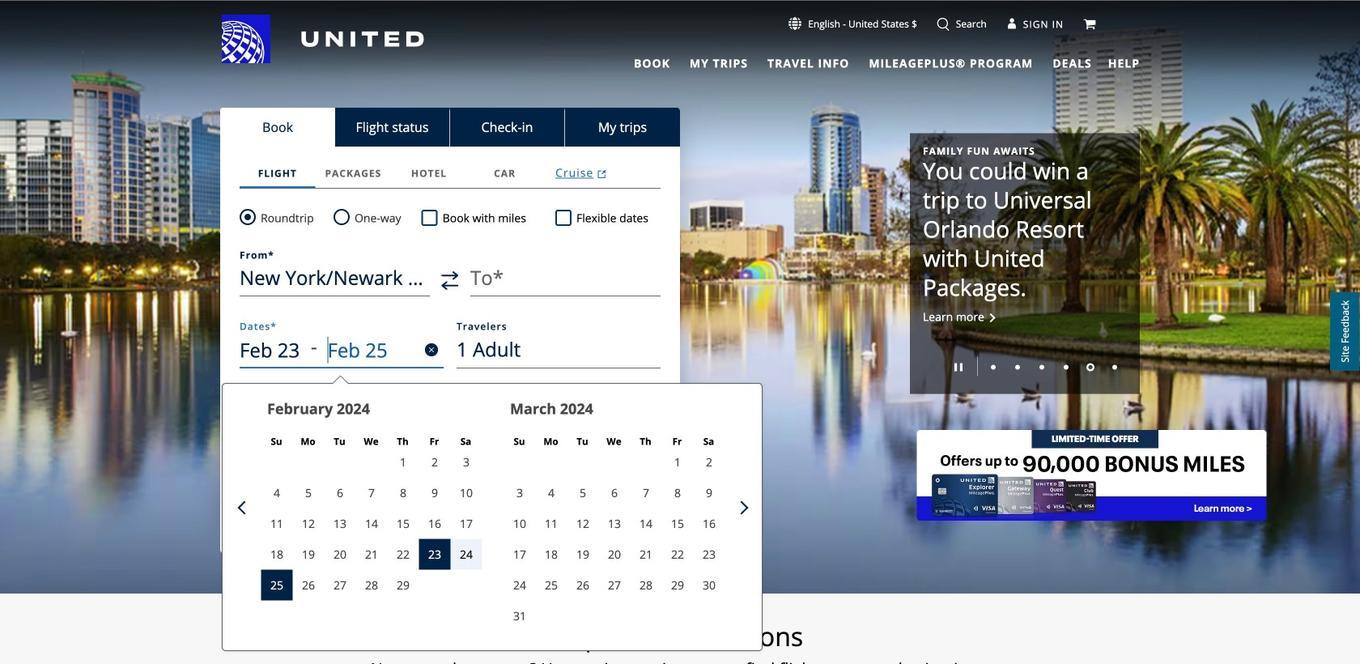 Task type: locate. For each thing, give the bounding box(es) containing it.
not sure where to go? use our interactive map to find flights to great destinations. element
[[127, 659, 1234, 664]]

main content
[[0, 1, 1361, 664]]

To* text field
[[471, 259, 661, 296]]

2 vertical spatial tab list
[[240, 158, 661, 189]]

navigation
[[0, 14, 1361, 73]]

carousel buttons element
[[923, 351, 1128, 381]]

1 vertical spatial tab list
[[220, 108, 680, 147]]

0 vertical spatial tab list
[[625, 49, 1096, 73]]

united logo link to homepage image
[[222, 15, 424, 63]]

currently in english united states	$ enter to change image
[[789, 17, 802, 30]]

slide 6 of 6 image
[[1113, 365, 1118, 370]]

tab list
[[625, 49, 1096, 73], [220, 108, 680, 147], [240, 158, 661, 189]]

Return text field
[[328, 331, 403, 369]]

clear dates image
[[425, 343, 438, 356]]

calendar application
[[232, 384, 1222, 650]]

slide 5 of 6 image
[[1087, 363, 1095, 371]]



Task type: describe. For each thing, give the bounding box(es) containing it.
slide 2 of 6 image
[[1016, 365, 1021, 370]]

enter your departing city, airport name, or airport code. element
[[240, 250, 274, 260]]

From* text field
[[240, 259, 430, 296]]

explore destinations element
[[127, 621, 1234, 653]]

Depart text field
[[240, 331, 311, 369]]

view cart, click to view list of recently searched saved trips. image
[[1084, 18, 1097, 31]]

slide 1 of 6 image
[[992, 365, 996, 370]]

move forward to switch to the next month. image
[[735, 501, 749, 515]]

reverse origin and destination image
[[441, 271, 459, 290]]

pause image
[[955, 363, 963, 371]]

slide 4 of 6 image
[[1064, 365, 1069, 370]]

move backward to switch to the previous month. image
[[238, 501, 252, 515]]

slide 3 of 6 image
[[1040, 365, 1045, 370]]



Task type: vqa. For each thing, say whether or not it's contained in the screenshot.
rightmost 13
no



